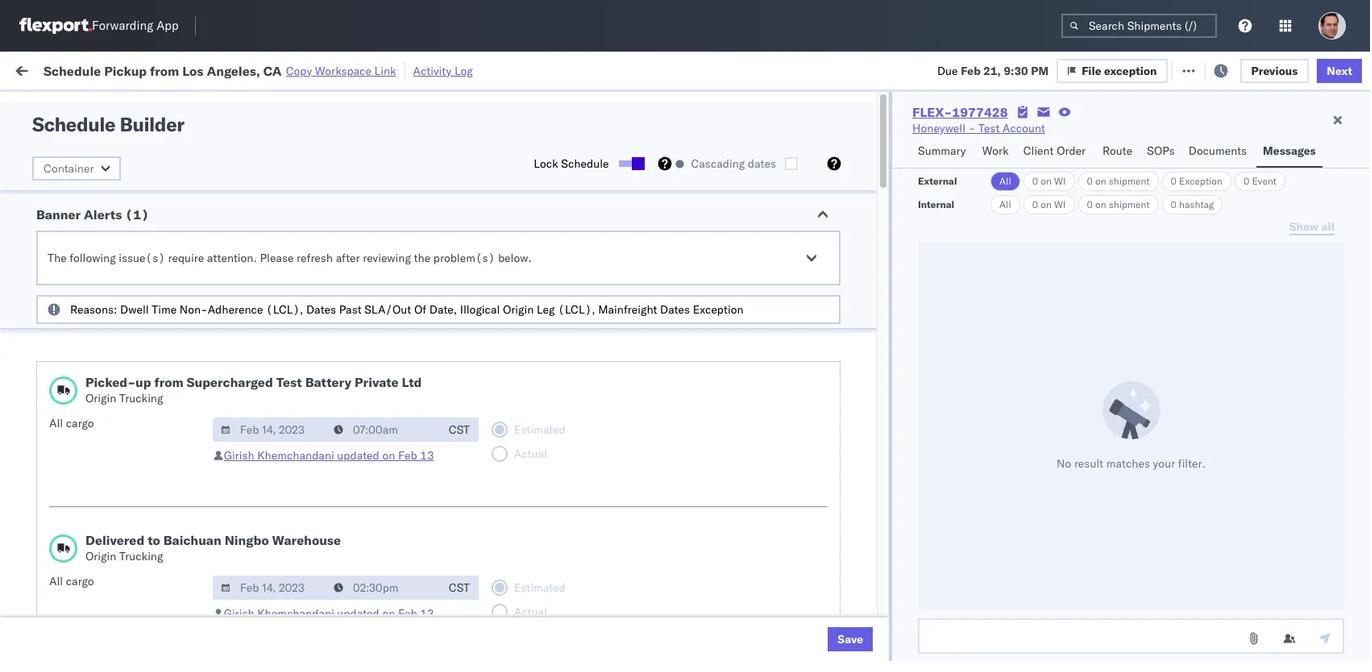 Task type: vqa. For each thing, say whether or not it's contained in the screenshot.
second the Ocean from the bottom
yes



Task type: locate. For each thing, give the bounding box(es) containing it.
confirm down workitem
[[37, 146, 78, 161]]

0 horizontal spatial container
[[44, 161, 94, 176]]

schedule delivery appointment for 9:30
[[37, 367, 198, 382]]

None text field
[[919, 619, 1345, 654]]

all button for internal
[[991, 195, 1021, 215]]

1 vertical spatial khemchandani
[[257, 606, 334, 621]]

0 vertical spatial 2:30 pm cst, feb 17, 2023
[[260, 262, 407, 276]]

workspace
[[315, 63, 372, 78]]

1 appointment from the top
[[132, 119, 198, 133]]

1 vertical spatial mmm d, yyyy text field
[[213, 576, 327, 600]]

account
[[1003, 121, 1046, 135], [711, 191, 753, 205], [711, 226, 753, 241], [786, 262, 829, 276], [786, 297, 829, 312], [681, 333, 724, 347], [786, 333, 829, 347], [794, 368, 836, 383], [794, 439, 836, 454], [786, 510, 829, 525]]

2 confirm pickup from los angeles, ca from the top
[[37, 395, 211, 425]]

confirm for 1:59 am cst, feb 24, 2023 confirm pickup from los angeles, ca button
[[37, 395, 78, 409]]

0 vertical spatial cst
[[449, 423, 470, 437]]

2 flxt00001977428a from the top
[[1098, 439, 1210, 454]]

1 khemchandani from the top
[[257, 448, 334, 463]]

resize handle column header
[[231, 125, 250, 661], [410, 125, 429, 661], [466, 125, 485, 661], [571, 125, 590, 661], [676, 125, 695, 661], [837, 125, 856, 661], [966, 125, 985, 661], [1071, 125, 1090, 661], [1273, 125, 1292, 661], [1330, 125, 1349, 661]]

all button
[[991, 172, 1021, 191], [991, 195, 1021, 215]]

3 confirm pickup from los angeles, ca button from the top
[[37, 429, 229, 463]]

2 vertical spatial 1911408
[[925, 475, 974, 489]]

cst right -- : -- -- text box
[[449, 581, 470, 595]]

actions
[[1310, 131, 1344, 144]]

lcl for confirm pickup from los angeles, ca
[[530, 439, 549, 454]]

flex-1911466 button
[[864, 577, 977, 600], [864, 577, 977, 600], [864, 612, 977, 635], [864, 612, 977, 635]]

numbers for container numbers
[[993, 138, 1033, 150]]

1 vertical spatial 2:30
[[260, 297, 284, 312]]

1 (lcl), from the left
[[266, 302, 303, 317]]

1 vertical spatial llc
[[785, 226, 805, 241]]

delivery up to
[[120, 509, 162, 524]]

all button for external
[[991, 172, 1021, 191]]

0 horizontal spatial ping - test entity
[[598, 155, 692, 170]]

all button down mofu0618318
[[991, 195, 1021, 215]]

products,
[[733, 191, 782, 205], [733, 226, 782, 241]]

1 vertical spatial honeywell
[[703, 368, 756, 383]]

dates left past
[[306, 302, 336, 317]]

1 demo123 from the top
[[1098, 404, 1153, 418]]

13 down -- : -- -- text box
[[420, 606, 434, 621]]

4 schedule delivery appointment button from the top
[[37, 367, 198, 384]]

the
[[414, 251, 431, 265]]

0 vertical spatial cargo
[[66, 416, 94, 431]]

delivery up upload proof of delivery on the bottom left of page
[[81, 474, 123, 488]]

0 vertical spatial 2001714
[[925, 262, 974, 276]]

appointment for 1:59 am cst, feb 17, 2023
[[132, 225, 198, 240]]

1:59 am cst, feb 17, 2023
[[260, 191, 407, 205], [260, 226, 407, 241]]

1 horizontal spatial consignee
[[778, 617, 832, 631]]

24, for 1:59 am cst, feb 24, 2023
[[359, 404, 377, 418]]

0 on shipment for 0 exception
[[1087, 175, 1150, 187]]

1:59 am cst, feb 24, 2023
[[260, 404, 407, 418]]

honeywell for 9:30 pm cst, feb 21, 2023
[[703, 368, 756, 383]]

schedule delivery appointment button down (
[[37, 225, 198, 242]]

los for schedule pickup from los angeles, ca 'button' corresponding to 1:59 am cst, mar 3, 2023
[[152, 608, 170, 622]]

delivery for confirm delivery button
[[81, 474, 123, 488]]

girish for ningbo
[[224, 606, 255, 621]]

1 vertical spatial otter products - test account
[[598, 226, 753, 241]]

0 vertical spatial air
[[494, 262, 508, 276]]

updated down -- : -- -- text field
[[337, 448, 380, 463]]

fcl for --
[[530, 617, 550, 631]]

demo123 down matches
[[1098, 475, 1153, 489]]

2001714
[[925, 262, 974, 276], [925, 297, 974, 312]]

ca for 1:59 am cst, feb 24, 2023 confirm pickup from los angeles, ca button
[[37, 411, 52, 425]]

confirm pickup from los angeles, ca link for 1:59 am cst, feb 24, 2023
[[37, 394, 229, 426]]

flexport
[[598, 617, 641, 631]]

confirm down upload customs clearance documents on the left of page
[[37, 395, 78, 409]]

6 resize handle column header from the left
[[837, 125, 856, 661]]

schedule pickup from los angeles, ca for second schedule pickup from los angeles, ca 'button' from the bottom
[[37, 572, 217, 603]]

0 vertical spatial confirm pickup from los angeles, ca link
[[37, 146, 229, 178]]

1 vertical spatial flex-2001714
[[890, 297, 974, 312]]

0 on wi for internal
[[1033, 198, 1067, 210]]

1 vertical spatial 1911408
[[925, 404, 974, 418]]

sops button
[[1141, 136, 1183, 168]]

2 (lcl), from the left
[[558, 302, 596, 317]]

ca for 1st confirm pickup from los angeles, ca button from the top
[[37, 162, 52, 177]]

1 vertical spatial all button
[[991, 195, 1021, 215]]

snoozed
[[337, 100, 375, 112]]

bookings
[[703, 617, 750, 631]]

after
[[336, 251, 360, 265]]

route
[[1103, 144, 1133, 158]]

schedule delivery appointment down airport
[[37, 296, 198, 311]]

updated
[[337, 448, 380, 463], [337, 606, 380, 621]]

pickup inside 'schedule pickup from los angeles international airport'
[[88, 253, 123, 267]]

2 flex-2001714 from the top
[[890, 297, 974, 312]]

(lcl), right leg on the top left
[[558, 302, 596, 317]]

0 horizontal spatial no
[[382, 100, 395, 112]]

honeywell - test account for 11:30 am cst, feb 24, 2023
[[703, 439, 836, 454]]

3 schedule pickup from los angeles, ca link from the top
[[37, 571, 229, 604]]

2:30 pm cst, feb 17, 2023 up past
[[260, 262, 407, 276]]

1 all button from the top
[[991, 172, 1021, 191]]

3, down -- : -- -- text box
[[361, 617, 371, 631]]

schedule delivery appointment link down airport
[[37, 296, 198, 312]]

of
[[107, 509, 117, 524]]

cargo for picked-
[[66, 416, 94, 431]]

updated for warehouse
[[337, 606, 380, 621]]

2:30 right attention.
[[260, 262, 284, 276]]

delivery up 'customs'
[[88, 296, 129, 311]]

documents up 0 exception
[[1189, 144, 1248, 158]]

all cargo down delivered
[[49, 574, 94, 589]]

2 girish from the top
[[224, 606, 255, 621]]

7 ocean from the top
[[494, 617, 527, 631]]

all down work button
[[1000, 175, 1012, 187]]

confirm for confirm delivery button
[[37, 474, 78, 488]]

warehouse
[[272, 532, 341, 548]]

0 vertical spatial khemchandani
[[257, 448, 334, 463]]

1 vertical spatial cst
[[449, 581, 470, 595]]

work inside import work button
[[176, 62, 204, 77]]

187 on track
[[379, 62, 444, 77]]

banner
[[36, 206, 81, 223]]

0 horizontal spatial numbers
[[993, 138, 1033, 150]]

khemchandani down 1:59 am cst, feb 24, 2023
[[257, 448, 334, 463]]

container for container numbers
[[993, 125, 1037, 137]]

2 : from the left
[[375, 100, 378, 112]]

2 0 on shipment from the top
[[1087, 198, 1150, 210]]

0 on wi for external
[[1033, 175, 1067, 187]]

6 ocean from the top
[[494, 581, 527, 596]]

from for 1:59 am cst, feb 24, 2023 confirm pickup from los angeles, ca button
[[119, 395, 143, 409]]

copy
[[286, 63, 312, 78]]

2:00 pm cst, feb 20, 2023
[[260, 333, 407, 347]]

alerts
[[84, 206, 122, 223]]

1 otter products - test account from the top
[[598, 191, 753, 205]]

0 vertical spatial 1911466
[[925, 581, 974, 596]]

1 air from the top
[[494, 262, 508, 276]]

2 vertical spatial origin
[[85, 549, 116, 564]]

girish khemchandani updated on feb 13 down 1:59 am cst, feb 24, 2023
[[224, 448, 434, 463]]

0 vertical spatial confirm pickup from los angeles, ca button
[[37, 146, 229, 179]]

0 horizontal spatial dates
[[306, 302, 336, 317]]

1 vertical spatial mbltest1234
[[1098, 226, 1175, 241]]

1 vertical spatial girish
[[224, 606, 255, 621]]

4 schedule delivery appointment from the top
[[37, 367, 198, 382]]

2 flex-1988285 from the top
[[890, 226, 974, 241]]

no right snoozed
[[382, 100, 395, 112]]

1 vertical spatial updated
[[337, 606, 380, 621]]

1 vertical spatial western
[[841, 297, 884, 312]]

9:30 up container numbers
[[1004, 63, 1029, 78]]

work down honeywell - test account 'link'
[[983, 144, 1009, 158]]

1:59 am cst, mar 3, 2023 down 1:59 am cst, feb 28, 2023 at the bottom of the page
[[260, 581, 402, 596]]

ca for schedule pickup from los angeles, ca 'button' corresponding to 1:59 am cst, mar 3, 2023
[[37, 624, 52, 638]]

0 horizontal spatial ping
[[598, 155, 625, 170]]

1 mmm d, yyyy text field from the top
[[213, 418, 327, 442]]

schedule delivery appointment button for 2:30 pm cst, feb 17, 2023
[[37, 296, 198, 313]]

wi for internal
[[1055, 198, 1067, 210]]

: for snoozed
[[375, 100, 378, 112]]

0 vertical spatial products,
[[733, 191, 782, 205]]

0 exception
[[1171, 175, 1223, 187]]

1 vertical spatial work
[[983, 144, 1009, 158]]

2:30 up 2:00
[[260, 297, 284, 312]]

no
[[382, 100, 395, 112], [1057, 456, 1072, 471]]

2023
[[379, 191, 407, 205], [379, 226, 407, 241], [378, 262, 407, 276], [378, 297, 407, 312], [378, 333, 407, 347], [378, 368, 407, 383], [379, 404, 407, 418], [386, 439, 414, 454], [379, 546, 407, 560], [374, 581, 402, 596], [374, 617, 402, 631]]

1 trucking from the top
[[119, 391, 163, 406]]

1 vertical spatial shipment
[[1109, 198, 1150, 210]]

1 vertical spatial all cargo
[[49, 574, 94, 589]]

delivery for 1:59 am cst, feb 17, 2023's schedule delivery appointment button
[[88, 225, 129, 240]]

2:30 pm cst, feb 17, 2023
[[260, 262, 407, 276], [260, 297, 407, 312]]

all cargo down picked-
[[49, 416, 94, 431]]

Search Shipments (/) text field
[[1062, 14, 1218, 38]]

upload left proof
[[37, 509, 74, 524]]

file exception
[[1095, 62, 1170, 77], [1082, 63, 1158, 78]]

1 all cargo from the top
[[49, 416, 94, 431]]

1 flxt00001977428a from the top
[[1098, 368, 1210, 383]]

0 horizontal spatial 21,
[[358, 368, 376, 383]]

0 vertical spatial all button
[[991, 172, 1021, 191]]

in
[[241, 100, 250, 112]]

mmm d, yyyy text field down ningbo
[[213, 576, 327, 600]]

appointment up clearance on the left of page
[[132, 296, 198, 311]]

1 flex-1911408 from the top
[[890, 120, 974, 134]]

delivered
[[85, 532, 145, 548]]

4 schedule pickup from los angeles, ca from the top
[[37, 608, 217, 638]]

confirm pickup from los angeles, ca up confirm delivery
[[37, 430, 211, 461]]

girish left 11:30
[[224, 448, 255, 463]]

los inside 'schedule pickup from los angeles international airport'
[[152, 253, 170, 267]]

None checkbox
[[619, 160, 641, 167]]

confirm pickup from los angeles, ca link up confirm delivery
[[37, 429, 229, 462]]

2150210
[[925, 333, 974, 347], [925, 510, 974, 525]]

0 vertical spatial 24,
[[359, 404, 377, 418]]

numbers
[[1157, 131, 1197, 144], [993, 138, 1033, 150]]

delivery down 'status'
[[88, 119, 129, 133]]

3 schedule pickup from los angeles, ca button from the top
[[37, 607, 229, 641]]

cst,
[[308, 191, 334, 205], [308, 226, 334, 241], [307, 262, 333, 276], [307, 297, 333, 312], [307, 333, 333, 347], [307, 368, 333, 383], [308, 404, 334, 418], [315, 439, 341, 454], [308, 546, 334, 560], [308, 581, 334, 596], [308, 617, 334, 631]]

1988285 down external
[[925, 191, 974, 205]]

1 vertical spatial 0 on wi
[[1033, 198, 1067, 210]]

girish khemchandani updated on feb 13
[[224, 448, 434, 463], [224, 606, 434, 621]]

schedule delivery appointment down upload customs clearance documents on the left of page
[[37, 367, 198, 382]]

schedule delivery appointment for 2:30
[[37, 296, 198, 311]]

1 vertical spatial flex-1911466
[[890, 617, 974, 631]]

confirm pickup from los angeles, ca link down workitem button
[[37, 146, 229, 178]]

2 khemchandani from the top
[[257, 606, 334, 621]]

schedule delivery appointment button down airport
[[37, 296, 198, 313]]

24,
[[359, 404, 377, 418], [366, 439, 384, 454]]

1 vertical spatial honeywell - test account
[[703, 368, 836, 383]]

air left leg on the top left
[[494, 297, 508, 312]]

1977428 for 9:30 pm cst, feb 21, 2023
[[925, 368, 974, 383]]

1 vertical spatial mar
[[336, 617, 358, 631]]

24, down 1:59 am cst, feb 24, 2023
[[366, 439, 384, 454]]

2 mmm d, yyyy text field from the top
[[213, 576, 327, 600]]

9 resize handle column header from the left
[[1273, 125, 1292, 661]]

2 vertical spatial air
[[494, 333, 508, 347]]

2 girish khemchandani updated on feb 13 from the top
[[224, 606, 434, 621]]

due feb 21, 9:30 pm
[[938, 63, 1049, 78]]

1 flex-2001714 from the top
[[890, 262, 974, 276]]

container for container
[[44, 161, 94, 176]]

0 vertical spatial demo123
[[1098, 404, 1153, 418]]

9:30 pm cst, feb 21, 2023
[[260, 368, 407, 383]]

11:30 am cst, feb 24, 2023
[[260, 439, 414, 454]]

fcl for demo123
[[530, 404, 550, 418]]

trucking down to
[[119, 549, 163, 564]]

no result matches your filter.
[[1057, 456, 1206, 471]]

work right import
[[176, 62, 204, 77]]

flxt00001977428a for 11:30 am cst, feb 24, 2023
[[1098, 439, 1210, 454]]

2 vertical spatial flex-1977428
[[890, 439, 974, 454]]

0 vertical spatial exception
[[1180, 175, 1223, 187]]

0 vertical spatial 0 on wi
[[1033, 175, 1067, 187]]

0 horizontal spatial :
[[117, 100, 120, 112]]

flex-1988285 down internal
[[890, 226, 974, 241]]

all button down work button
[[991, 172, 1021, 191]]

4 confirm from the top
[[37, 474, 78, 488]]

ca for confirm pickup from los angeles, ca button for 11:30 am cst, feb 24, 2023
[[37, 446, 52, 461]]

2 air from the top
[[494, 297, 508, 312]]

1 1:59 am cst, feb 17, 2023 from the top
[[260, 191, 407, 205]]

1 vertical spatial 1:59 am cst, feb 17, 2023
[[260, 226, 407, 241]]

from for second schedule pickup from los angeles, ca 'button' from the bottom
[[125, 572, 149, 587]]

1:59
[[260, 191, 284, 205], [260, 226, 284, 241], [260, 404, 284, 418], [260, 546, 284, 560], [260, 581, 284, 596], [260, 617, 284, 631]]

1 horizontal spatial container
[[993, 125, 1037, 137]]

pm left after
[[287, 262, 305, 276]]

mar down 1:59 am cst, feb 28, 2023 at the bottom of the page
[[336, 581, 358, 596]]

1 vertical spatial 3,
[[361, 617, 371, 631]]

schedule delivery appointment link down upload customs clearance documents on the left of page
[[37, 367, 198, 383]]

1 horizontal spatial work
[[983, 144, 1009, 158]]

upload inside "button"
[[37, 509, 74, 524]]

-- : -- -- text field
[[326, 576, 440, 600]]

schedule delivery appointment down 'status'
[[37, 119, 198, 133]]

from inside 'schedule pickup from los angeles international airport'
[[125, 253, 149, 267]]

0 vertical spatial container
[[993, 125, 1037, 137]]

forwarding
[[92, 18, 153, 33]]

1 vertical spatial 13
[[420, 606, 434, 621]]

1 vertical spatial demo123
[[1098, 475, 1153, 489]]

mbl/mawb numbers button
[[1090, 128, 1276, 144]]

container up client
[[993, 125, 1037, 137]]

2:30 pm cst, feb 17, 2023 up 2:00 pm cst, feb 20, 2023
[[260, 297, 407, 312]]

0 vertical spatial flex-1977428
[[913, 104, 1009, 120]]

1 western from the top
[[841, 262, 884, 276]]

girish khemchandani updated on feb 13 button down 1:59 am cst, feb 24, 2023
[[224, 448, 434, 463]]

past
[[339, 302, 362, 317]]

0 horizontal spatial consignee
[[676, 617, 730, 631]]

attention.
[[207, 251, 257, 265]]

1911466
[[925, 581, 974, 596], [925, 617, 974, 631]]

1 : from the left
[[117, 100, 120, 112]]

2 fcl from the top
[[530, 404, 550, 418]]

upload inside upload customs clearance documents
[[37, 324, 74, 338]]

4 ocean from the top
[[494, 404, 527, 418]]

0 vertical spatial all cargo
[[49, 416, 94, 431]]

1988285
[[925, 191, 974, 205], [925, 226, 974, 241]]

1 vertical spatial demu1232567
[[993, 474, 1076, 489]]

schedule delivery appointment link down 'status'
[[37, 118, 198, 134]]

13 down -- : -- -- text field
[[420, 448, 434, 463]]

updated down -- : -- -- text box
[[337, 606, 380, 621]]

consignee for bookings test consignee
[[778, 617, 832, 631]]

1 flex-2150210 from the top
[[890, 333, 974, 347]]

girish khemchandani updated on feb 13 down -- : -- -- text box
[[224, 606, 434, 621]]

1 ocean lcl from the top
[[494, 191, 549, 205]]

schedule delivery appointment for 1:59
[[37, 225, 198, 240]]

upload customs clearance documents link
[[37, 323, 229, 355]]

reasons:
[[70, 302, 117, 317]]

cst for delivered to baichuan ningbo warehouse
[[449, 581, 470, 595]]

24, down private on the bottom left of page
[[359, 404, 377, 418]]

1 horizontal spatial entity
[[767, 155, 797, 170]]

origin inside picked-up from supercharged test battery private ltd origin trucking
[[85, 391, 116, 406]]

2 trucking from the top
[[119, 549, 163, 564]]

2 girish khemchandani updated on feb 13 button from the top
[[224, 606, 434, 621]]

0 vertical spatial trucking
[[119, 391, 163, 406]]

4 appointment from the top
[[132, 367, 198, 382]]

flexport demo consignee
[[598, 617, 730, 631]]

2 2150210 from the top
[[925, 510, 974, 525]]

0 vertical spatial flex-2001714
[[890, 262, 974, 276]]

picked-
[[85, 374, 136, 390]]

girish down delivered to baichuan ningbo warehouse origin trucking
[[224, 606, 255, 621]]

1 horizontal spatial 9:30
[[1004, 63, 1029, 78]]

9:30
[[1004, 63, 1029, 78], [260, 368, 284, 383]]

1 vertical spatial products
[[628, 226, 674, 241]]

dates
[[306, 302, 336, 317], [660, 302, 690, 317]]

3, down 28,
[[361, 581, 371, 596]]

1 1988285 from the top
[[925, 191, 974, 205]]

24, for 11:30 am cst, feb 24, 2023
[[366, 439, 384, 454]]

delivery for 4th schedule delivery appointment button from the bottom
[[88, 119, 129, 133]]

mmm d, yyyy text field down picked-up from supercharged test battery private ltd origin trucking
[[213, 418, 327, 442]]

1 vertical spatial confirm pickup from los angeles, ca button
[[37, 394, 229, 428]]

previous button
[[1241, 58, 1310, 83]]

2006134
[[925, 155, 974, 170]]

container numbers button
[[985, 122, 1074, 151]]

girish khemchandani updated on feb 13 for test
[[224, 448, 434, 463]]

air
[[494, 262, 508, 276], [494, 297, 508, 312], [494, 333, 508, 347]]

girish
[[224, 448, 255, 463], [224, 606, 255, 621]]

confirm pickup from los angeles, ca link for 11:30 am cst, feb 24, 2023
[[37, 429, 229, 462]]

2 vertical spatial demu1232567
[[1076, 616, 1158, 631]]

1 schedule pickup from los angeles, ca button from the top
[[37, 181, 229, 215]]

2 2001714 from the top
[[925, 297, 974, 312]]

shipment for 0 hashtag
[[1109, 198, 1150, 210]]

ocean fcl for testmbl123
[[494, 155, 550, 170]]

0 vertical spatial girish khemchandani updated on feb 13 button
[[224, 448, 434, 463]]

0 vertical spatial nyku9743990
[[993, 190, 1073, 205]]

origin down delivered
[[85, 549, 116, 564]]

(
[[125, 206, 133, 223]]

all
[[1000, 175, 1012, 187], [1000, 198, 1012, 210], [49, 416, 63, 431], [49, 574, 63, 589]]

documents down 'customs'
[[37, 340, 95, 354]]

0 vertical spatial flex-1988285
[[890, 191, 974, 205]]

0 vertical spatial 3,
[[361, 581, 371, 596]]

flex id button
[[856, 128, 969, 144]]

1 horizontal spatial no
[[1057, 456, 1072, 471]]

otter products - test account
[[598, 191, 753, 205], [598, 226, 753, 241]]

air for upload customs clearance documents
[[494, 333, 508, 347]]

flex-1977428 for 9:30 pm cst, feb 21, 2023
[[890, 368, 974, 383]]

2 all cargo from the top
[[49, 574, 94, 589]]

cst for picked-up from supercharged test battery private ltd
[[449, 423, 470, 437]]

0 vertical spatial mbltest1234
[[1098, 191, 1175, 205]]

schedule inside 'schedule pickup from los angeles international airport'
[[37, 253, 85, 267]]

import work
[[137, 62, 204, 77]]

9:30 down 2:00
[[260, 368, 284, 383]]

- inside 'link'
[[969, 121, 976, 135]]

0 vertical spatial 1:59 am cst, feb 17, 2023
[[260, 191, 407, 205]]

air down illogical
[[494, 333, 508, 347]]

1919147
[[925, 546, 974, 560]]

0 vertical spatial 1911408
[[925, 120, 974, 134]]

0 vertical spatial girish
[[224, 448, 255, 463]]

2 products from the top
[[628, 226, 674, 241]]

0 vertical spatial flxt00001977428a
[[1098, 368, 1210, 383]]

upload down reasons:
[[37, 324, 74, 338]]

work
[[46, 58, 88, 81]]

21, right due
[[984, 63, 1002, 78]]

confirm pickup from los angeles, ca down workitem button
[[37, 146, 211, 177]]

ca for schedule pickup from los angeles, ca 'button' related to 1:59 am cst, feb 17, 2023
[[37, 198, 52, 212]]

mar down -- : -- -- text box
[[336, 617, 358, 631]]

1 otter products, llc from the top
[[703, 191, 805, 205]]

13
[[420, 448, 434, 463], [420, 606, 434, 621]]

ca for second schedule pickup from los angeles, ca 'button' from the bottom
[[37, 588, 52, 603]]

1 vertical spatial otter products, llc
[[703, 226, 805, 241]]

all down the upload proof of delivery "button"
[[49, 574, 63, 589]]

batch action button
[[1255, 58, 1360, 82]]

los for confirm pickup from los angeles, ca button for 11:30 am cst, feb 24, 2023
[[145, 430, 164, 445]]

appointment down )
[[132, 225, 198, 240]]

confirm pickup from los angeles, ca button down workitem button
[[37, 146, 229, 179]]

numbers inside container numbers
[[993, 138, 1033, 150]]

schedule delivery appointment link
[[37, 118, 198, 134], [37, 225, 198, 241], [37, 296, 198, 312], [37, 367, 198, 383]]

Search Work text field
[[828, 58, 1004, 82]]

21, down 20,
[[358, 368, 376, 383]]

flxt00001977428a
[[1098, 368, 1210, 383], [1098, 439, 1210, 454]]

1 13 from the top
[[420, 448, 434, 463]]

honeywell - test account link
[[913, 120, 1046, 136]]

upload
[[37, 324, 74, 338], [37, 509, 74, 524]]

container inside container numbers button
[[993, 125, 1037, 137]]

trucking
[[119, 391, 163, 406], [119, 549, 163, 564]]

delivery down alerts
[[88, 225, 129, 240]]

2 wi from the top
[[1055, 198, 1067, 210]]

schedule delivery appointment button down upload customs clearance documents on the left of page
[[37, 367, 198, 384]]

1 consignee from the left
[[676, 617, 730, 631]]

digital
[[887, 262, 920, 276], [887, 297, 920, 312]]

1977428
[[953, 104, 1009, 120], [925, 368, 974, 383], [925, 439, 974, 454]]

girish khemchandani updated on feb 13 button down -- : -- -- text box
[[224, 606, 434, 621]]

2 consignee from the left
[[778, 617, 832, 631]]

on
[[402, 62, 415, 77], [1041, 175, 1052, 187], [1096, 175, 1107, 187], [1041, 198, 1052, 210], [1096, 198, 1107, 210], [383, 448, 395, 463], [383, 606, 395, 621]]

1 horizontal spatial ping
[[703, 155, 730, 170]]

trucking down up on the bottom left
[[119, 391, 163, 406]]

2 vertical spatial confirm pickup from los angeles, ca link
[[37, 429, 229, 462]]

2 mar from the top
[[336, 617, 358, 631]]

4 1:59 from the top
[[260, 546, 284, 560]]

1 fcl from the top
[[530, 155, 550, 170]]

: down link
[[375, 100, 378, 112]]

delivery for schedule delivery appointment button corresponding to 2:30 pm cst, feb 17, 2023
[[88, 296, 129, 311]]

1 flex-1911466 from the top
[[890, 581, 974, 596]]

3 resize handle column header from the left
[[466, 125, 485, 661]]

0 vertical spatial western
[[841, 262, 884, 276]]

0 vertical spatial honeywell
[[913, 121, 966, 135]]

lcl
[[530, 191, 549, 205], [530, 226, 549, 241], [530, 439, 549, 454]]

0 vertical spatial shipment
[[1109, 175, 1150, 187]]

by:
[[58, 99, 74, 113]]

los for second schedule pickup from los angeles, ca 'button' from the bottom
[[152, 572, 170, 587]]

1 vertical spatial air
[[494, 297, 508, 312]]

0
[[1033, 175, 1039, 187], [1087, 175, 1093, 187], [1171, 175, 1177, 187], [1244, 175, 1250, 187], [1033, 198, 1039, 210], [1087, 198, 1093, 210], [1171, 198, 1177, 210]]

4 schedule pickup from los angeles, ca link from the top
[[37, 607, 229, 639]]

schedule pickup from los angeles, ca link for schedule pickup from los angeles, ca 'button' related to 1:59 am cst, feb 17, 2023
[[37, 181, 229, 213]]

entity
[[662, 155, 692, 170], [767, 155, 797, 170]]

1 products, from the top
[[733, 191, 782, 205]]

origin down picked-
[[85, 391, 116, 406]]

from for confirm pickup from los angeles, ca button for 11:30 am cst, feb 24, 2023
[[119, 430, 143, 445]]

schedule delivery appointment link down (
[[37, 225, 198, 241]]

wi down mofu0618318
[[1055, 198, 1067, 210]]

1 vertical spatial 24,
[[366, 439, 384, 454]]

integration
[[703, 262, 759, 276], [703, 297, 759, 312], [598, 333, 654, 347], [703, 333, 759, 347], [703, 510, 759, 525]]

please
[[260, 251, 294, 265]]

1 girish khemchandani updated on feb 13 from the top
[[224, 448, 434, 463]]

confirm up confirm delivery
[[37, 430, 78, 445]]

demo123 up matches
[[1098, 404, 1153, 418]]

2 entity from the left
[[767, 155, 797, 170]]

mbltest1234 down testmbl123
[[1098, 191, 1175, 205]]

778
[[304, 62, 325, 77]]

0 vertical spatial mmm d, yyyy text field
[[213, 418, 327, 442]]

0 vertical spatial girish khemchandani updated on feb 13
[[224, 448, 434, 463]]

bicu1234565,
[[993, 616, 1073, 631]]

3,
[[361, 581, 371, 596], [361, 617, 371, 631]]

ocean lcl for confirm pickup from los angeles, ca
[[494, 439, 549, 454]]

schedule delivery appointment button for 1:59 am cst, feb 17, 2023
[[37, 225, 198, 242]]

2 vertical spatial 1977428
[[925, 439, 974, 454]]

consignee right bookings
[[778, 617, 832, 631]]

1 vertical spatial confirm pickup from los angeles, ca
[[37, 395, 211, 425]]

los for "schedule pickup from los angeles international airport" button
[[152, 253, 170, 267]]

0 vertical spatial products
[[628, 191, 674, 205]]

MMM D, YYYY text field
[[213, 418, 327, 442], [213, 576, 327, 600]]

1 vertical spatial flex-2150210
[[890, 510, 974, 525]]

1 vertical spatial 2150210
[[925, 510, 974, 525]]

all down mofu0618318
[[1000, 198, 1012, 210]]

2 cst from the top
[[449, 581, 470, 595]]

cargo down delivered
[[66, 574, 94, 589]]

los
[[182, 62, 204, 79], [145, 146, 164, 161], [152, 182, 170, 196], [152, 253, 170, 267], [145, 395, 164, 409], [145, 430, 164, 445], [152, 537, 170, 551], [152, 572, 170, 587], [152, 608, 170, 622]]

confirm pickup from los angeles, ca button down up on the bottom left
[[37, 394, 229, 428]]

appointment down for
[[132, 119, 198, 133]]

flex-1911408
[[890, 120, 974, 134], [890, 404, 974, 418], [890, 475, 974, 489]]

2 vertical spatial flex-1911408
[[890, 475, 974, 489]]

0 vertical spatial otter products, llc
[[703, 191, 805, 205]]

filtered by:
[[16, 99, 74, 113]]

app
[[157, 18, 179, 33]]

origin inside delivered to baichuan ningbo warehouse origin trucking
[[85, 549, 116, 564]]

flex-1988285 down external
[[890, 191, 974, 205]]

0 horizontal spatial work
[[176, 62, 204, 77]]

1 integration test account - western digital from the top
[[703, 262, 920, 276]]

3 appointment from the top
[[132, 296, 198, 311]]

container down workitem
[[44, 161, 94, 176]]

schedule delivery appointment button down 'status'
[[37, 118, 198, 136]]

ocean fcl for demo123
[[494, 404, 550, 418]]

0 vertical spatial documents
[[1189, 144, 1248, 158]]

1 1911408 from the top
[[925, 120, 974, 134]]

1:59 am cst, mar 3, 2023 down -- : -- -- text box
[[260, 617, 402, 631]]

0 on wi
[[1033, 175, 1067, 187], [1033, 198, 1067, 210]]

documents button
[[1183, 136, 1257, 168]]

integration test account - on ag
[[598, 333, 772, 347], [703, 333, 877, 347], [703, 510, 877, 525]]

lcl for schedule delivery appointment
[[530, 226, 549, 241]]

container inside container button
[[44, 161, 94, 176]]

upload for upload proof of delivery
[[37, 509, 74, 524]]

3 schedule delivery appointment button from the top
[[37, 296, 198, 313]]

0 on shipment for 0 hashtag
[[1087, 198, 1150, 210]]

1 vertical spatial integration test account - western digital
[[703, 297, 920, 312]]

1 2:30 pm cst, feb 17, 2023 from the top
[[260, 262, 407, 276]]

consignee right demo
[[676, 617, 730, 631]]

schedule delivery appointment down (
[[37, 225, 198, 240]]

los for 1st confirm pickup from los angeles, ca button from the top
[[145, 146, 164, 161]]



Task type: describe. For each thing, give the bounding box(es) containing it.
1 confirm pickup from los angeles, ca from the top
[[37, 146, 211, 177]]

1 2150210 from the top
[[925, 333, 974, 347]]

test 20 wi team
[[1300, 120, 1371, 134]]

2 mbltest1234 from the top
[[1098, 226, 1175, 241]]

2 1911408 from the top
[[925, 404, 974, 418]]

)
[[141, 206, 149, 223]]

1 vertical spatial 9:30
[[260, 368, 284, 383]]

1 products from the top
[[628, 191, 674, 205]]

fcl for testmbl123
[[530, 155, 550, 170]]

appointment for 9:30 pm cst, feb 21, 2023
[[132, 367, 198, 382]]

los for 1:59 am cst, feb 24, 2023 confirm pickup from los angeles, ca button
[[145, 395, 164, 409]]

test inside picked-up from supercharged test battery private ltd origin trucking
[[276, 374, 302, 390]]

0 vertical spatial honeywell - test account
[[913, 121, 1046, 135]]

2 demo123 from the top
[[1098, 475, 1153, 489]]

builder
[[120, 112, 184, 136]]

5 resize handle column header from the left
[[676, 125, 695, 661]]

forwarding app
[[92, 18, 179, 33]]

4 resize handle column header from the left
[[571, 125, 590, 661]]

2 1988285 from the top
[[925, 226, 974, 241]]

id
[[885, 131, 895, 144]]

route button
[[1097, 136, 1141, 168]]

ningbo
[[225, 532, 269, 548]]

refresh
[[297, 251, 333, 265]]

1 digital from the top
[[887, 262, 920, 276]]

batch action
[[1280, 62, 1350, 77]]

honeywell - test account for 9:30 pm cst, feb 21, 2023
[[703, 368, 836, 383]]

schedule pickup from los angeles, ca button for 1:59 am cst, mar 3, 2023
[[37, 607, 229, 641]]

1 vertical spatial 21,
[[358, 368, 376, 383]]

delivery for schedule delivery appointment button for 9:30 pm cst, feb 21, 2023
[[88, 367, 129, 382]]

: for status
[[117, 100, 120, 112]]

external
[[919, 175, 958, 187]]

1 horizontal spatial 21,
[[984, 63, 1002, 78]]

bicu1234565, demu1232567
[[993, 616, 1158, 631]]

filter.
[[1179, 456, 1206, 471]]

2 schedule pickup from los angeles, ca from the top
[[37, 537, 217, 567]]

khemchandani for test
[[257, 448, 334, 463]]

demo
[[643, 617, 673, 631]]

2 1911466 from the top
[[925, 617, 974, 631]]

2 2:30 pm cst, feb 17, 2023 from the top
[[260, 297, 407, 312]]

girish khemchandani updated on feb 13 button for test
[[224, 448, 434, 463]]

upload for upload customs clearance documents
[[37, 324, 74, 338]]

mbl/mawb numbers
[[1098, 131, 1197, 144]]

adherence
[[208, 302, 263, 317]]

2 flex-1911466 from the top
[[890, 617, 974, 631]]

2 otter products, llc from the top
[[703, 226, 805, 241]]

updated for test
[[337, 448, 380, 463]]

of
[[414, 302, 427, 317]]

workitem
[[18, 131, 60, 144]]

lock
[[534, 156, 559, 171]]

my
[[16, 58, 42, 81]]

2 ocean from the top
[[494, 191, 527, 205]]

1 llc from the top
[[785, 191, 805, 205]]

20,
[[358, 333, 376, 347]]

13 for picked-up from supercharged test battery private ltd
[[420, 448, 434, 463]]

khemchandani for warehouse
[[257, 606, 334, 621]]

2 1:59 am cst, mar 3, 2023 from the top
[[260, 617, 402, 631]]

1 vertical spatial exception
[[693, 302, 744, 317]]

honeywell inside 'link'
[[913, 121, 966, 135]]

1 horizontal spatial exception
[[1180, 175, 1223, 187]]

3 1911408 from the top
[[925, 475, 974, 489]]

pm up container numbers button
[[1032, 63, 1049, 78]]

5 1:59 from the top
[[260, 581, 284, 596]]

1 2001714 from the top
[[925, 262, 974, 276]]

snoozed : no
[[337, 100, 395, 112]]

2 integration test account - western digital from the top
[[703, 297, 920, 312]]

customs
[[77, 324, 122, 338]]

problem(s)
[[434, 251, 495, 265]]

angeles
[[173, 253, 214, 267]]

1 mbltest1234 from the top
[[1098, 191, 1175, 205]]

import work button
[[131, 52, 211, 88]]

187
[[379, 62, 400, 77]]

confirm pickup from los angeles, ca button for 11:30 am cst, feb 24, 2023
[[37, 429, 229, 463]]

airport
[[105, 269, 141, 283]]

schedule delivery appointment link for 9:30 pm cst, feb 21, 2023
[[37, 367, 198, 383]]

confirm pickup from los angeles, ca for 11:30
[[37, 430, 211, 461]]

all cargo for picked-
[[49, 416, 94, 431]]

1 resize handle column header from the left
[[231, 125, 250, 661]]

schedule pickup from los angeles, ca for schedule pickup from los angeles, ca 'button' corresponding to 1:59 am cst, mar 3, 2023
[[37, 608, 217, 638]]

work inside work button
[[983, 144, 1009, 158]]

1 nyku9743990 from the top
[[993, 190, 1073, 205]]

0 vertical spatial origin
[[503, 302, 534, 317]]

6 1:59 from the top
[[260, 617, 284, 631]]

banner alerts ( 1 )
[[36, 206, 149, 223]]

internal
[[919, 198, 955, 210]]

los for schedule pickup from los angeles, ca 'button' related to 1:59 am cst, feb 17, 2023
[[152, 182, 170, 196]]

schedule builder
[[32, 112, 184, 136]]

10 resize handle column header from the left
[[1330, 125, 1349, 661]]

5 ocean from the top
[[494, 439, 527, 454]]

message (10)
[[217, 62, 291, 77]]

hashtag
[[1180, 198, 1215, 210]]

blocked,
[[199, 100, 239, 112]]

1 1:59 from the top
[[260, 191, 284, 205]]

8 resize handle column header from the left
[[1071, 125, 1090, 661]]

wi for external
[[1055, 175, 1067, 187]]

schedule pickup from los angeles, ca button for 1:59 am cst, feb 17, 2023
[[37, 181, 229, 215]]

2 3, from the top
[[361, 617, 371, 631]]

date,
[[430, 302, 457, 317]]

numbers for mbl/mawb numbers
[[1157, 131, 1197, 144]]

1 confirm pickup from los angeles, ca link from the top
[[37, 146, 229, 178]]

1:59 am cst, feb 28, 2023
[[260, 546, 407, 560]]

save button
[[828, 627, 873, 652]]

schedule pickup from los angeles, ca copy workspace link
[[44, 62, 396, 79]]

work,
[[170, 100, 196, 112]]

mmm d, yyyy text field for ningbo
[[213, 576, 327, 600]]

2 ping - test entity from the left
[[703, 155, 797, 170]]

3 ocean fcl from the top
[[494, 581, 550, 596]]

documents inside button
[[1189, 144, 1248, 158]]

2 1:59 am cst, feb 17, 2023 from the top
[[260, 226, 407, 241]]

matches
[[1107, 456, 1151, 471]]

consignee for flexport demo consignee
[[676, 617, 730, 631]]

3 fcl from the top
[[530, 581, 550, 596]]

appointment for 2:30 pm cst, feb 17, 2023
[[132, 296, 198, 311]]

schedule pickup from los angeles, ca link for schedule pickup from los angeles, ca 'button' corresponding to 1:59 am cst, mar 3, 2023
[[37, 607, 229, 639]]

time
[[152, 302, 177, 317]]

confirm pickup from los angeles, ca button for 1:59 am cst, feb 24, 2023
[[37, 394, 229, 428]]

confirm for 1st confirm pickup from los angeles, ca button from the top
[[37, 146, 78, 161]]

1 schedule delivery appointment button from the top
[[37, 118, 198, 136]]

flex-2006134
[[890, 155, 974, 170]]

upload proof of delivery
[[37, 509, 162, 524]]

all up confirm delivery
[[49, 416, 63, 431]]

schedule pickup from los angeles international airport button
[[37, 252, 229, 286]]

from for 1st confirm pickup from los angeles, ca button from the top
[[119, 146, 143, 161]]

trucking inside picked-up from supercharged test battery private ltd origin trucking
[[119, 391, 163, 406]]

--
[[1098, 617, 1112, 631]]

1 entity from the left
[[662, 155, 692, 170]]

baichuan
[[163, 532, 222, 548]]

import
[[137, 62, 173, 77]]

bookings test consignee
[[703, 617, 832, 631]]

at
[[328, 62, 338, 77]]

flxt00001977428a for 9:30 pm cst, feb 21, 2023
[[1098, 368, 1210, 383]]

2 nyku9743990 from the top
[[993, 226, 1073, 240]]

pm left battery
[[287, 368, 305, 383]]

2 ping from the left
[[703, 155, 730, 170]]

ocean lcl for schedule delivery appointment
[[494, 226, 549, 241]]

0 hashtag
[[1171, 198, 1215, 210]]

7 resize handle column header from the left
[[966, 125, 985, 661]]

1977428 for 11:30 am cst, feb 24, 2023
[[925, 439, 974, 454]]

2 digital from the top
[[887, 297, 920, 312]]

proof
[[77, 509, 104, 524]]

next button
[[1318, 58, 1363, 83]]

clearance
[[125, 324, 177, 338]]

2 resize handle column header from the left
[[410, 125, 429, 661]]

non-
[[180, 302, 208, 317]]

account inside 'link'
[[1003, 121, 1046, 135]]

schedule pickup from los angeles international airport link
[[37, 252, 229, 284]]

(10)
[[263, 62, 291, 77]]

3 flex-1911408 from the top
[[890, 475, 974, 489]]

my work
[[16, 58, 88, 81]]

flexport. image
[[19, 18, 92, 34]]

1 1:59 am cst, mar 3, 2023 from the top
[[260, 581, 402, 596]]

3 1:59 from the top
[[260, 404, 284, 418]]

schedule pickup from los angeles, ca link for second schedule pickup from los angeles, ca 'button' from the bottom
[[37, 571, 229, 604]]

13 for delivered to baichuan ningbo warehouse
[[420, 606, 434, 621]]

from for "schedule pickup from los angeles international airport" button
[[125, 253, 149, 267]]

private
[[355, 374, 399, 390]]

confirm delivery
[[37, 474, 123, 488]]

forwarding app link
[[19, 18, 179, 34]]

2 otter products - test account from the top
[[598, 226, 753, 241]]

trucking inside delivered to baichuan ningbo warehouse origin trucking
[[119, 549, 163, 564]]

schedule delivery appointment button for 9:30 pm cst, feb 21, 2023
[[37, 367, 198, 384]]

0 vertical spatial 9:30
[[1004, 63, 1029, 78]]

-- : -- -- text field
[[326, 418, 440, 442]]

mmm d, yyyy text field for supercharged
[[213, 418, 327, 442]]

copy workspace link button
[[286, 63, 396, 78]]

sops
[[1148, 144, 1176, 158]]

activity log
[[413, 63, 473, 78]]

delivery inside "button"
[[120, 509, 162, 524]]

girish for supercharged
[[224, 448, 255, 463]]

flex-1919147
[[890, 546, 974, 560]]

1 2:30 from the top
[[260, 262, 284, 276]]

cargo for delivered
[[66, 574, 94, 589]]

1 1911466 from the top
[[925, 581, 974, 596]]

from for schedule pickup from los angeles, ca 'button' related to 1:59 am cst, feb 17, 2023
[[125, 182, 149, 196]]

due
[[938, 63, 958, 78]]

documents inside upload customs clearance documents
[[37, 340, 95, 354]]

2 schedule pickup from los angeles, ca link from the top
[[37, 536, 229, 568]]

1 ping - test entity from the left
[[598, 155, 692, 170]]

confirm for confirm pickup from los angeles, ca button for 11:30 am cst, feb 24, 2023
[[37, 430, 78, 445]]

activity
[[413, 63, 452, 78]]

confirm delivery button
[[37, 473, 123, 491]]

1 lcl from the top
[[530, 191, 549, 205]]

2 dates from the left
[[660, 302, 690, 317]]

air for schedule pickup from los angeles international airport
[[494, 262, 508, 276]]

from inside picked-up from supercharged test battery private ltd origin trucking
[[154, 374, 184, 390]]

2 western from the top
[[841, 297, 884, 312]]

schedule delivery appointment link for 1:59 am cst, feb 17, 2023
[[37, 225, 198, 241]]

order
[[1057, 144, 1086, 158]]

confirm pickup from los angeles, ca for 1:59
[[37, 395, 211, 425]]

1 mar from the top
[[336, 581, 358, 596]]

risk
[[341, 62, 360, 77]]

event
[[1253, 175, 1277, 187]]

shipment for 0 exception
[[1109, 175, 1150, 187]]

schedule pickup from los angeles, ca for schedule pickup from los angeles, ca 'button' related to 1:59 am cst, feb 17, 2023
[[37, 182, 217, 212]]

pm right 2:00
[[287, 333, 305, 347]]

mofu0618318
[[993, 155, 1075, 169]]

1 dates from the left
[[306, 302, 336, 317]]

confirm delivery link
[[37, 473, 123, 489]]

1 schedule delivery appointment link from the top
[[37, 118, 198, 134]]

all cargo for delivered
[[49, 574, 94, 589]]

girish khemchandani updated on feb 13 button for warehouse
[[224, 606, 434, 621]]

0 vertical spatial 1977428
[[953, 104, 1009, 120]]

flex-1977428 for 11:30 am cst, feb 24, 2023
[[890, 439, 974, 454]]

1 ping from the left
[[598, 155, 625, 170]]

work button
[[976, 136, 1017, 168]]

0 vertical spatial demu1232567
[[993, 119, 1076, 134]]

messages
[[1264, 144, 1317, 158]]

pm down the following issue(s) require attention. please refresh after reviewing the problem(s) below. on the left of the page
[[287, 297, 305, 312]]

2 schedule pickup from los angeles, ca button from the top
[[37, 571, 229, 605]]

reasons:  dwell time non-adherence (lcl), dates past sla/out of date, illogical origin leg (lcl), mainfreight dates exception
[[70, 302, 744, 317]]

girish khemchandani updated on feb 13 for warehouse
[[224, 606, 434, 621]]

2 1:59 from the top
[[260, 226, 284, 241]]

schedule delivery appointment link for 2:30 pm cst, feb 17, 2023
[[37, 296, 198, 312]]

2 2:30 from the top
[[260, 297, 284, 312]]

1 flex-1988285 from the top
[[890, 191, 974, 205]]

3 ocean from the top
[[494, 226, 527, 241]]

1 schedule delivery appointment from the top
[[37, 119, 198, 133]]

lock schedule
[[534, 156, 609, 171]]

test inside honeywell - test account 'link'
[[979, 121, 1000, 135]]

2 llc from the top
[[785, 226, 805, 241]]

1 confirm pickup from los angeles, ca button from the top
[[37, 146, 229, 179]]

2 flex-2150210 from the top
[[890, 510, 974, 525]]

the following issue(s) require attention. please refresh after reviewing the problem(s) below.
[[48, 251, 532, 265]]

schedule pickup from los angeles international airport
[[37, 253, 214, 283]]

ltd
[[402, 374, 422, 390]]

1 3, from the top
[[361, 581, 371, 596]]

1 ocean from the top
[[494, 155, 527, 170]]

20
[[1322, 120, 1336, 134]]

2 flex-1911408 from the top
[[890, 404, 974, 418]]

upload proof of delivery button
[[37, 508, 162, 526]]



